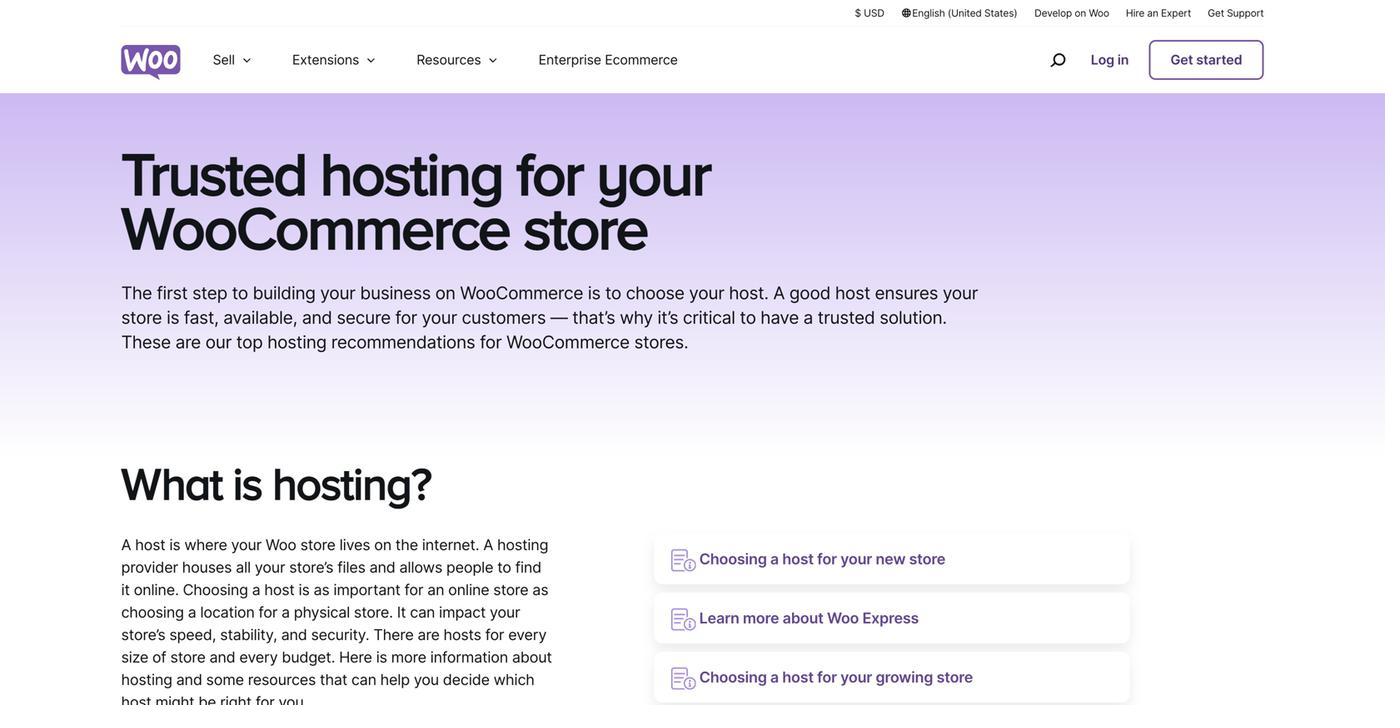 Task type: vqa. For each thing, say whether or not it's contained in the screenshot.
plan to the top
no



Task type: describe. For each thing, give the bounding box(es) containing it.
$ usd button
[[855, 6, 884, 20]]

first
[[157, 282, 188, 304]]

decide
[[443, 671, 490, 689]]

woocommerce image
[[121, 45, 180, 80]]

is left the where
[[169, 536, 180, 554]]

$
[[855, 7, 861, 19]]

important
[[333, 581, 400, 599]]

top
[[236, 331, 263, 353]]

that
[[320, 671, 347, 689]]

available,
[[223, 307, 297, 328]]

choosing for choosing a host for your growing store
[[699, 669, 767, 687]]

growing
[[876, 669, 933, 687]]

0 horizontal spatial can
[[351, 671, 376, 689]]

states)
[[984, 7, 1017, 19]]

allows
[[399, 559, 442, 577]]

woo inside a host is where your woo store lives on the internet. a hosting provider houses all your store's files and allows people to find it online. choosing a host is as important for an online store as choosing a location for a physical store. it can impact your store's speed, stability, and security. there are hosts for every size of store and every budget. here is more information about hosting and some resources that can help you decide which host might be right for you.
[[266, 536, 296, 554]]

woocommerce inside the first step to building your business on woocommerce is to choose your host. a good host ensures your store is fast, available, and secure for your customers — that's why it's critical to have a trusted solution. these are our top hosting recommendations for woocommerce stores.
[[460, 282, 583, 304]]

ensures
[[875, 282, 938, 304]]

have
[[761, 307, 799, 328]]

why
[[620, 307, 653, 328]]

learn
[[699, 609, 739, 628]]

enterprise
[[539, 52, 601, 68]]

hosts
[[444, 626, 481, 644]]

about inside learn more about woo express "link"
[[783, 609, 824, 628]]

host.
[[729, 282, 769, 304]]

an inside a host is where your woo store lives on the internet. a hosting provider houses all your store's files and allows people to find it online. choosing a host is as important for an online store as choosing a location for a physical store. it can impact your store's speed, stability, and security. there are hosts for every size of store and every budget. here is more information about hosting and some resources that can help you decide which host might be right for you.
[[427, 581, 444, 599]]

hosting?
[[272, 458, 431, 509]]

a left 'physical' at left bottom
[[282, 604, 290, 622]]

resources button
[[397, 27, 519, 93]]

it
[[397, 604, 406, 622]]

customers
[[462, 307, 546, 328]]

to up that's
[[605, 282, 621, 304]]

is up 'physical' at left bottom
[[299, 581, 310, 599]]

get for get support
[[1208, 7, 1224, 19]]

$ usd
[[855, 7, 884, 19]]

store inside the first step to building your business on woocommerce is to choose your host. a good host ensures your store is fast, available, and secure for your customers — that's why it's critical to have a trusted solution. these are our top hosting recommendations for woocommerce stores.
[[121, 307, 162, 328]]

location
[[200, 604, 255, 622]]

impact
[[439, 604, 486, 622]]

these
[[121, 331, 171, 353]]

trusted
[[121, 140, 306, 207]]

choosing a host for your growing store
[[696, 669, 973, 687]]

support
[[1227, 7, 1264, 19]]

some
[[206, 671, 244, 689]]

our
[[205, 331, 232, 353]]

step
[[192, 282, 227, 304]]

building
[[253, 282, 316, 304]]

fast,
[[184, 307, 219, 328]]

extensions
[[292, 52, 359, 68]]

choosing a host for your new store link
[[654, 534, 1130, 585]]

english
[[912, 7, 945, 19]]

more inside a host is where your woo store lives on the internet. a hosting provider houses all your store's files and allows people to find it online. choosing a host is as important for an online store as choosing a location for a physical store. it can impact your store's speed, stability, and security. there are hosts for every size of store and every budget. here is more information about hosting and some resources that can help you decide which host might be right for you.
[[391, 649, 426, 667]]

develop on woo
[[1035, 7, 1109, 19]]

woo inside "link"
[[827, 609, 859, 628]]

more information link image for choosing a host for your growing store
[[671, 668, 696, 690]]

usd
[[864, 7, 884, 19]]

your inside trusted hosting for your woocommerce store
[[596, 140, 710, 207]]

to right step
[[232, 282, 248, 304]]

more information link image
[[671, 549, 696, 572]]

is down first
[[167, 307, 179, 328]]

speed,
[[169, 626, 216, 644]]

is up that's
[[588, 282, 601, 304]]

0 vertical spatial on
[[1075, 7, 1086, 19]]

a inside the first step to building your business on woocommerce is to choose your host. a good host ensures your store is fast, available, and secure for your customers — that's why it's critical to have a trusted solution. these are our top hosting recommendations for woocommerce stores.
[[803, 307, 813, 328]]

in
[[1118, 52, 1129, 68]]

and inside the first step to building your business on woocommerce is to choose your host. a good host ensures your store is fast, available, and secure for your customers — that's why it's critical to have a trusted solution. these are our top hosting recommendations for woocommerce stores.
[[302, 307, 332, 328]]

and up "might"
[[176, 671, 202, 689]]

online.
[[134, 581, 179, 599]]

that's
[[572, 307, 615, 328]]

it's
[[657, 307, 678, 328]]

host left "might"
[[121, 694, 151, 705]]

the first step to building your business on woocommerce is to choose your host. a good host ensures your store is fast, available, and secure for your customers — that's why it's critical to have a trusted solution. these are our top hosting recommendations for woocommerce stores.
[[121, 282, 978, 353]]

trusted hosting for your woocommerce store
[[121, 140, 710, 261]]

stability,
[[220, 626, 277, 644]]

1 vertical spatial every
[[239, 649, 278, 667]]

ecommerce
[[605, 52, 678, 68]]

1 as from the left
[[314, 581, 329, 599]]

1 horizontal spatial a
[[483, 536, 493, 554]]

is down there
[[376, 649, 387, 667]]

choosing for choosing a host for your new store
[[699, 550, 767, 569]]

is right what
[[233, 458, 262, 509]]

lives
[[339, 536, 370, 554]]

(united
[[948, 7, 982, 19]]

what
[[121, 458, 222, 509]]

find
[[515, 559, 541, 577]]

host inside the first step to building your business on woocommerce is to choose your host. a good host ensures your store is fast, available, and secure for your customers — that's why it's critical to have a trusted solution. these are our top hosting recommendations for woocommerce stores.
[[835, 282, 870, 304]]

and up budget.
[[281, 626, 307, 644]]

the
[[395, 536, 418, 554]]

the
[[121, 282, 152, 304]]

0 vertical spatial store's
[[289, 559, 333, 577]]

choosing
[[121, 604, 184, 622]]

secure
[[337, 307, 391, 328]]

hire an expert link
[[1126, 6, 1191, 20]]

you
[[414, 671, 439, 689]]

expert
[[1161, 7, 1191, 19]]

get started link
[[1149, 40, 1264, 80]]

people
[[446, 559, 493, 577]]

log
[[1091, 52, 1114, 68]]

learn more about woo express
[[696, 609, 919, 628]]

internet.
[[422, 536, 479, 554]]

search image
[[1044, 47, 1071, 73]]

log in
[[1091, 52, 1129, 68]]

and up some
[[209, 649, 235, 667]]

are inside a host is where your woo store lives on the internet. a hosting provider houses all your store's files and allows people to find it online. choosing a host is as important for an online store as choosing a location for a physical store. it can impact your store's speed, stability, and security. there are hosts for every size of store and every budget. here is more information about hosting and some resources that can help you decide which host might be right for you.
[[418, 626, 440, 644]]

houses
[[182, 559, 232, 577]]

get support
[[1208, 7, 1264, 19]]

choose
[[626, 282, 684, 304]]



Task type: locate. For each thing, give the bounding box(es) containing it.
more information link image inside choosing a host for your growing store link
[[671, 668, 696, 690]]

a up people
[[483, 536, 493, 554]]

a
[[773, 282, 785, 304], [121, 536, 131, 554], [483, 536, 493, 554]]

—
[[550, 307, 568, 328]]

size
[[121, 649, 148, 667]]

are left hosts
[[418, 626, 440, 644]]

every down stability,
[[239, 649, 278, 667]]

on inside the first step to building your business on woocommerce is to choose your host. a good host ensures your store is fast, available, and secure for your customers — that's why it's critical to have a trusted solution. these are our top hosting recommendations for woocommerce stores.
[[435, 282, 455, 304]]

hire
[[1126, 7, 1145, 19]]

1 horizontal spatial every
[[508, 626, 547, 644]]

get left support
[[1208, 7, 1224, 19]]

2 horizontal spatial woo
[[1089, 7, 1109, 19]]

as up 'physical' at left bottom
[[314, 581, 329, 599]]

0 horizontal spatial woo
[[266, 536, 296, 554]]

get
[[1208, 7, 1224, 19], [1171, 52, 1193, 68]]

about down choosing a host for your new store
[[783, 609, 824, 628]]

a up speed,
[[188, 604, 196, 622]]

a up provider
[[121, 536, 131, 554]]

store inside choosing a host for your growing store link
[[937, 669, 973, 687]]

to left find
[[497, 559, 511, 577]]

2 as from the left
[[532, 581, 548, 599]]

new
[[876, 550, 906, 569]]

choosing a host for your growing store link
[[654, 652, 1130, 703]]

1 more information link image from the top
[[671, 608, 696, 631]]

more information link image for learn more about woo express
[[671, 608, 696, 631]]

host
[[835, 282, 870, 304], [135, 536, 165, 554], [782, 550, 814, 569], [264, 581, 295, 599], [782, 669, 814, 687], [121, 694, 151, 705]]

critical
[[683, 307, 735, 328]]

develop on woo link
[[1035, 6, 1109, 20]]

on inside a host is where your woo store lives on the internet. a hosting provider houses all your store's files and allows people to find it online. choosing a host is as important for an online store as choosing a location for a physical store. it can impact your store's speed, stability, and security. there are hosts for every size of store and every budget. here is more information about hosting and some resources that can help you decide which host might be right for you.
[[374, 536, 391, 554]]

and up important
[[369, 559, 395, 577]]

get inside get support link
[[1208, 7, 1224, 19]]

enterprise ecommerce
[[539, 52, 678, 68]]

1 horizontal spatial on
[[435, 282, 455, 304]]

provider
[[121, 559, 178, 577]]

trusted
[[818, 307, 875, 328]]

store's
[[289, 559, 333, 577], [121, 626, 165, 644]]

1 vertical spatial can
[[351, 671, 376, 689]]

for
[[517, 140, 583, 207], [395, 307, 417, 328], [480, 331, 502, 353], [817, 550, 837, 569], [404, 581, 423, 599], [259, 604, 278, 622], [485, 626, 504, 644], [817, 669, 837, 687], [256, 694, 275, 705]]

1 horizontal spatial store's
[[289, 559, 333, 577]]

0 vertical spatial get
[[1208, 7, 1224, 19]]

1 horizontal spatial can
[[410, 604, 435, 622]]

1 vertical spatial get
[[1171, 52, 1193, 68]]

budget.
[[282, 649, 335, 667]]

1 vertical spatial woo
[[266, 536, 296, 554]]

log in link
[[1084, 42, 1136, 78]]

recommendations
[[331, 331, 475, 353]]

0 horizontal spatial about
[[512, 649, 552, 667]]

0 vertical spatial more
[[743, 609, 779, 628]]

0 vertical spatial can
[[410, 604, 435, 622]]

right
[[220, 694, 252, 705]]

to
[[232, 282, 248, 304], [605, 282, 621, 304], [740, 307, 756, 328], [497, 559, 511, 577]]

store.
[[354, 604, 393, 622]]

and down building
[[302, 307, 332, 328]]

are down fast,
[[175, 331, 201, 353]]

1 vertical spatial choosing
[[183, 581, 248, 599]]

help
[[380, 671, 410, 689]]

2 more information link image from the top
[[671, 668, 696, 690]]

can right it
[[410, 604, 435, 622]]

express
[[862, 609, 919, 628]]

woocommerce up "customers"
[[460, 282, 583, 304]]

1 vertical spatial are
[[418, 626, 440, 644]]

choosing down learn
[[699, 669, 767, 687]]

service navigation menu element
[[1014, 33, 1264, 87]]

get support link
[[1208, 6, 1264, 20]]

1 horizontal spatial are
[[418, 626, 440, 644]]

store's up size
[[121, 626, 165, 644]]

0 horizontal spatial more
[[391, 649, 426, 667]]

can down 'here'
[[351, 671, 376, 689]]

0 vertical spatial choosing
[[699, 550, 767, 569]]

store inside trusted hosting for your woocommerce store
[[523, 194, 648, 261]]

sell button
[[193, 27, 272, 93]]

0 vertical spatial an
[[1147, 7, 1158, 19]]

more right learn
[[743, 609, 779, 628]]

as
[[314, 581, 329, 599], [532, 581, 548, 599]]

1 vertical spatial about
[[512, 649, 552, 667]]

choosing inside a host is where your woo store lives on the internet. a hosting provider houses all your store's files and allows people to find it online. choosing a host is as important for an online store as choosing a location for a physical store. it can impact your store's speed, stability, and security. there are hosts for every size of store and every budget. here is more information about hosting and some resources that can help you decide which host might be right for you.
[[183, 581, 248, 599]]

choosing
[[699, 550, 767, 569], [183, 581, 248, 599], [699, 669, 767, 687]]

get started
[[1171, 52, 1242, 68]]

files
[[337, 559, 365, 577]]

a
[[803, 307, 813, 328], [770, 550, 779, 569], [252, 581, 260, 599], [188, 604, 196, 622], [282, 604, 290, 622], [770, 669, 779, 687]]

resources
[[417, 52, 481, 68]]

a host is where your woo store lives on the internet. a hosting provider houses all your store's files and allows people to find it online. choosing a host is as important for an online store as choosing a location for a physical store. it can impact your store's speed, stability, and security. there are hosts for every size of store and every budget. here is more information about hosting and some resources that can help you decide which host might be right for you.
[[121, 536, 552, 705]]

on right develop in the top right of the page
[[1075, 7, 1086, 19]]

woo left the express
[[827, 609, 859, 628]]

solution.
[[880, 307, 947, 328]]

0 vertical spatial every
[[508, 626, 547, 644]]

to inside a host is where your woo store lives on the internet. a hosting provider houses all your store's files and allows people to find it online. choosing a host is as important for an online store as choosing a location for a physical store. it can impact your store's speed, stability, and security. there are hosts for every size of store and every budget. here is more information about hosting and some resources that can help you decide which host might be right for you.
[[497, 559, 511, 577]]

1 vertical spatial more information link image
[[671, 668, 696, 690]]

on
[[1075, 7, 1086, 19], [435, 282, 455, 304], [374, 536, 391, 554]]

english (united states)
[[912, 7, 1017, 19]]

0 horizontal spatial as
[[314, 581, 329, 599]]

2 vertical spatial choosing
[[699, 669, 767, 687]]

0 horizontal spatial a
[[121, 536, 131, 554]]

more
[[743, 609, 779, 628], [391, 649, 426, 667]]

2 horizontal spatial on
[[1075, 7, 1086, 19]]

good
[[789, 282, 831, 304]]

host down learn more about woo express
[[782, 669, 814, 687]]

store inside choosing a host for your new store link
[[909, 550, 946, 569]]

0 horizontal spatial get
[[1171, 52, 1193, 68]]

host up provider
[[135, 536, 165, 554]]

more inside "link"
[[743, 609, 779, 628]]

1 vertical spatial more
[[391, 649, 426, 667]]

store's left files on the bottom
[[289, 559, 333, 577]]

what is hosting?
[[121, 458, 431, 509]]

0 vertical spatial more information link image
[[671, 608, 696, 631]]

1 horizontal spatial more
[[743, 609, 779, 628]]

a up learn more about woo express
[[770, 550, 779, 569]]

on right business
[[435, 282, 455, 304]]

an down allows
[[427, 581, 444, 599]]

0 vertical spatial about
[[783, 609, 824, 628]]

woocommerce up building
[[121, 194, 510, 261]]

woo down what is hosting?
[[266, 536, 296, 554]]

every
[[508, 626, 547, 644], [239, 649, 278, 667]]

are
[[175, 331, 201, 353], [418, 626, 440, 644]]

choosing right more information link image
[[699, 550, 767, 569]]

which
[[494, 671, 534, 689]]

0 horizontal spatial an
[[427, 581, 444, 599]]

get inside get started link
[[1171, 52, 1193, 68]]

be
[[198, 694, 216, 705]]

is
[[588, 282, 601, 304], [167, 307, 179, 328], [233, 458, 262, 509], [169, 536, 180, 554], [299, 581, 310, 599], [376, 649, 387, 667]]

hosting
[[320, 140, 503, 207], [267, 331, 327, 353], [497, 536, 548, 554], [121, 671, 172, 689]]

where
[[184, 536, 227, 554]]

there
[[373, 626, 414, 644]]

2 vertical spatial woo
[[827, 609, 859, 628]]

host up trusted
[[835, 282, 870, 304]]

0 horizontal spatial are
[[175, 331, 201, 353]]

every up which
[[508, 626, 547, 644]]

0 vertical spatial are
[[175, 331, 201, 353]]

physical
[[294, 604, 350, 622]]

on left the
[[374, 536, 391, 554]]

1 vertical spatial on
[[435, 282, 455, 304]]

1 vertical spatial an
[[427, 581, 444, 599]]

as down find
[[532, 581, 548, 599]]

learn more about woo express link
[[654, 593, 1130, 644]]

and
[[302, 307, 332, 328], [369, 559, 395, 577], [281, 626, 307, 644], [209, 649, 235, 667], [176, 671, 202, 689]]

of
[[152, 649, 166, 667]]

1 horizontal spatial an
[[1147, 7, 1158, 19]]

1 horizontal spatial woo
[[827, 609, 859, 628]]

1 horizontal spatial as
[[532, 581, 548, 599]]

get left started on the top of the page
[[1171, 52, 1193, 68]]

0 vertical spatial woocommerce
[[121, 194, 510, 261]]

a inside the first step to building your business on woocommerce is to choose your host. a good host ensures your store is fast, available, and secure for your customers — that's why it's critical to have a trusted solution. these are our top hosting recommendations for woocommerce stores.
[[773, 282, 785, 304]]

woocommerce inside trusted hosting for your woocommerce store
[[121, 194, 510, 261]]

all
[[236, 559, 251, 577]]

host up learn more about woo express
[[782, 550, 814, 569]]

an
[[1147, 7, 1158, 19], [427, 581, 444, 599]]

a down learn more about woo express
[[770, 669, 779, 687]]

to down host.
[[740, 307, 756, 328]]

started
[[1196, 52, 1242, 68]]

it
[[121, 581, 130, 599]]

choosing a host for your new store
[[696, 550, 946, 569]]

an right the "hire"
[[1147, 7, 1158, 19]]

1 vertical spatial store's
[[121, 626, 165, 644]]

you.
[[279, 694, 308, 705]]

a up location
[[252, 581, 260, 599]]

1 horizontal spatial about
[[783, 609, 824, 628]]

enterprise ecommerce link
[[519, 27, 698, 93]]

2 vertical spatial on
[[374, 536, 391, 554]]

more information link image
[[671, 608, 696, 631], [671, 668, 696, 690]]

hire an expert
[[1126, 7, 1191, 19]]

woo left the "hire"
[[1089, 7, 1109, 19]]

more up help
[[391, 649, 426, 667]]

0 vertical spatial woo
[[1089, 7, 1109, 19]]

resources
[[248, 671, 316, 689]]

sell
[[213, 52, 235, 68]]

might
[[155, 694, 194, 705]]

choosing down the houses
[[183, 581, 248, 599]]

0 horizontal spatial store's
[[121, 626, 165, 644]]

host up 'physical' at left bottom
[[264, 581, 295, 599]]

hosting inside the first step to building your business on woocommerce is to choose your host. a good host ensures your store is fast, available, and secure for your customers — that's why it's critical to have a trusted solution. these are our top hosting recommendations for woocommerce stores.
[[267, 331, 327, 353]]

about inside a host is where your woo store lives on the internet. a hosting provider houses all your store's files and allows people to find it online. choosing a host is as important for an online store as choosing a location for a physical store. it can impact your store's speed, stability, and security. there are hosts for every size of store and every budget. here is more information about hosting and some resources that can help you decide which host might be right for you.
[[512, 649, 552, 667]]

get for get started
[[1171, 52, 1193, 68]]

more information link image inside learn more about woo express "link"
[[671, 608, 696, 631]]

2 horizontal spatial a
[[773, 282, 785, 304]]

here
[[339, 649, 372, 667]]

1 vertical spatial woocommerce
[[460, 282, 583, 304]]

woocommerce stores.
[[506, 331, 688, 353]]

extensions button
[[272, 27, 397, 93]]

information
[[430, 649, 508, 667]]

about up which
[[512, 649, 552, 667]]

a up have
[[773, 282, 785, 304]]

develop
[[1035, 7, 1072, 19]]

store
[[523, 194, 648, 261], [121, 307, 162, 328], [300, 536, 335, 554], [909, 550, 946, 569], [493, 581, 528, 599], [170, 649, 205, 667], [937, 669, 973, 687]]

0 horizontal spatial on
[[374, 536, 391, 554]]

1 horizontal spatial get
[[1208, 7, 1224, 19]]

for inside trusted hosting for your woocommerce store
[[517, 140, 583, 207]]

hosting inside trusted hosting for your woocommerce store
[[320, 140, 503, 207]]

0 horizontal spatial every
[[239, 649, 278, 667]]

are inside the first step to building your business on woocommerce is to choose your host. a good host ensures your store is fast, available, and secure for your customers — that's why it's critical to have a trusted solution. these are our top hosting recommendations for woocommerce stores.
[[175, 331, 201, 353]]

online
[[448, 581, 489, 599]]

a down the good
[[803, 307, 813, 328]]



